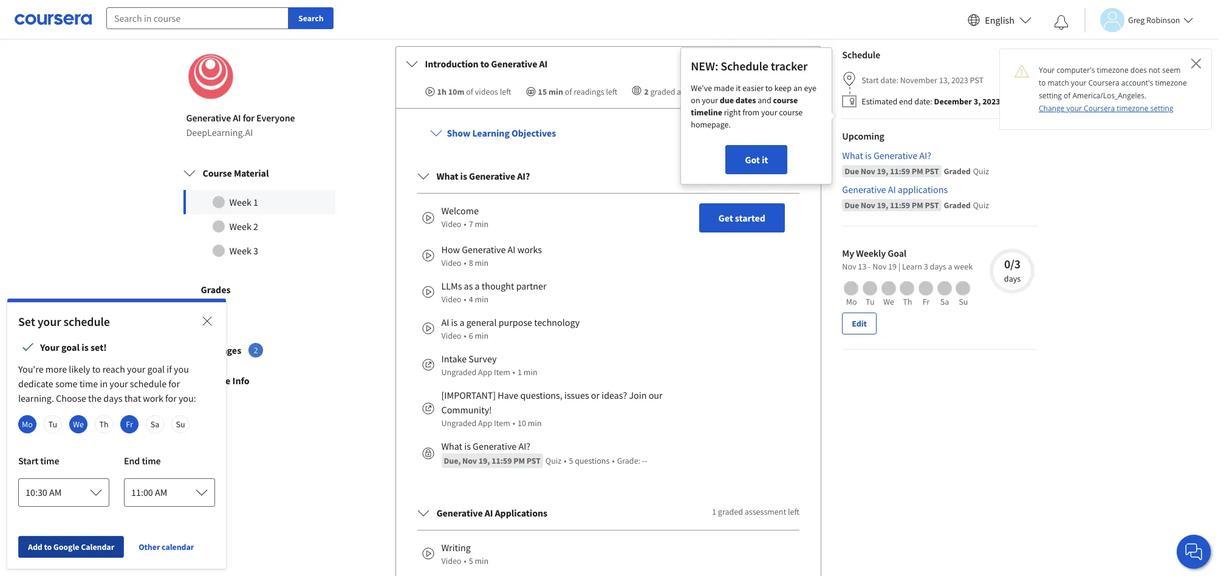 Task type: describe. For each thing, give the bounding box(es) containing it.
1 horizontal spatial schedule
[[842, 48, 880, 61]]

1h
[[437, 86, 447, 97]]

0 vertical spatial th
[[903, 296, 912, 307]]

questions
[[575, 456, 610, 466]]

computer's
[[1057, 65, 1095, 75]]

5 inside the 'what is generative ai? due, nov 19, 11:59 pm pst quiz • 5 questions • grade: --'
[[569, 456, 573, 466]]

dedicate
[[18, 378, 53, 390]]

pst right 3,
[[1002, 96, 1016, 107]]

min inside llms as a thought partner video • 4 min
[[475, 294, 489, 305]]

applications
[[495, 507, 547, 519]]

writing
[[441, 542, 471, 554]]

goal
[[888, 247, 906, 259]]

week 3
[[229, 245, 258, 257]]

1 graded assessment left for what is generative ai?
[[712, 169, 800, 180]]

add
[[28, 542, 42, 553]]

video inside welcome video • 7 min
[[441, 219, 461, 230]]

pst inside generative ai applications due nov 19, 11:59 pm pst graded quiz
[[925, 200, 939, 211]]

pst up 3,
[[970, 75, 983, 86]]

upcoming
[[842, 130, 884, 142]]

1 vertical spatial days
[[1004, 273, 1021, 284]]

timezone mismatch warning modal dialog
[[1000, 49, 1212, 130]]

we inside set your schedule dialog
[[73, 419, 84, 430]]

new:
[[691, 58, 718, 73]]

goal inside you're more likely to reach your goal if you dedicate some time in your schedule for learning. choose the days that work for you:
[[147, 363, 165, 376]]

graded inside generative ai applications due nov 19, 11:59 pm pst graded quiz
[[944, 200, 971, 211]]

min inside welcome video • 7 min
[[475, 219, 489, 230]]

1 vertical spatial setting
[[1151, 103, 1174, 114]]

2 for 2
[[254, 346, 258, 356]]

week for week 3
[[229, 245, 251, 257]]

a for purpose
[[460, 316, 465, 329]]

min inside how generative ai works video • 8 min
[[475, 257, 489, 268]]

min inside writing video • 5 min
[[475, 556, 489, 567]]

your right reach on the bottom of the page
[[127, 363, 145, 376]]

due
[[720, 95, 734, 106]]

0 vertical spatial timezone
[[1097, 65, 1129, 75]]

google
[[53, 542, 79, 553]]

everyone
[[256, 112, 295, 124]]

set your schedule
[[18, 314, 110, 329]]

week for week 2
[[229, 220, 251, 233]]

0 horizontal spatial setting
[[1039, 91, 1062, 101]]

your inside right from your course homepage.
[[761, 107, 777, 118]]

course material button
[[173, 156, 345, 190]]

1 inside 'intake survey ungraded app item • 1 min'
[[518, 367, 522, 378]]

generative inside the 'what is generative ai? due, nov 19, 11:59 pm pst quiz • 5 questions • grade: --'
[[473, 440, 517, 453]]

of for videos
[[466, 86, 473, 97]]

1 horizontal spatial tu
[[866, 296, 874, 307]]

course for course material
[[203, 167, 232, 179]]

su inside set your schedule dialog
[[176, 419, 185, 430]]

questions,
[[520, 389, 563, 401]]

8
[[469, 257, 473, 268]]

tracker
[[771, 58, 807, 73]]

quiz for generative
[[546, 456, 562, 466]]

welcome video • 7 min
[[441, 205, 489, 230]]

• inside writing video • 5 min
[[464, 556, 466, 567]]

to inside dropdown button
[[480, 58, 489, 70]]

intake
[[441, 353, 467, 365]]

greg
[[1128, 14, 1145, 25]]

• inside llms as a thought partner video • 4 min
[[464, 294, 466, 305]]

purpose
[[499, 316, 532, 329]]

deeplearning.ai
[[186, 126, 253, 138]]

chat with us image
[[1184, 543, 1204, 562]]

ai inside how generative ai works video • 8 min
[[508, 243, 516, 256]]

llms as a thought partner video • 4 min
[[441, 280, 547, 305]]

your for your goal is set!
[[40, 341, 59, 354]]

4
[[469, 294, 473, 305]]

learning.
[[18, 393, 54, 405]]

video inside llms as a thought partner video • 4 min
[[441, 294, 461, 305]]

add to google calendar button
[[18, 537, 124, 558]]

ungraded inside 'intake survey ungraded app item • 1 min'
[[441, 367, 477, 378]]

in
[[100, 378, 108, 390]]

19, for what is generative ai? due, nov 19, 11:59 pm pst quiz • 5 questions • grade: --
[[479, 456, 490, 466]]

0 vertical spatial sa
[[940, 296, 949, 307]]

2 inside week 2 link
[[253, 220, 258, 233]]

made
[[714, 82, 734, 93]]

notes
[[201, 314, 225, 326]]

0 vertical spatial graded
[[650, 86, 675, 97]]

set
[[18, 314, 35, 329]]

a for partner
[[475, 280, 480, 292]]

what for what is generative ai?
[[437, 170, 458, 182]]

community!
[[441, 404, 492, 416]]

what is generative ai? due, nov 19, 11:59 pm pst quiz • 5 questions • grade: --
[[441, 440, 647, 466]]

week
[[954, 261, 973, 272]]

2 graded assessments left
[[644, 86, 735, 97]]

sa inside set your schedule dialog
[[151, 419, 159, 430]]

0 vertical spatial 2023
[[951, 75, 968, 86]]

19, for what is generative ai? due nov 19, 11:59 pm pst graded quiz
[[877, 166, 888, 177]]

11:00
[[131, 487, 153, 499]]

graded for generative ai applications
[[718, 507, 743, 518]]

it inside button
[[762, 154, 768, 166]]

my weekly goal nov 13 - nov 19 | learn 3 days a week
[[842, 247, 973, 272]]

mo inside set your schedule dialog
[[22, 419, 33, 430]]

generative inside what is generative ai? due nov 19, 11:59 pm pst graded quiz
[[873, 149, 917, 161]]

time for start time
[[40, 455, 59, 467]]

readings
[[574, 86, 604, 97]]

0 horizontal spatial date:
[[880, 75, 898, 86]]

check image
[[21, 340, 35, 355]]

nov inside what is generative ai? due nov 19, 11:59 pm pst graded quiz
[[861, 166, 875, 177]]

days inside you're more likely to reach your goal if you dedicate some time in your schedule for learning. choose the days that work for you:
[[104, 393, 122, 405]]

is inside set your schedule dialog
[[82, 341, 89, 354]]

my
[[842, 247, 854, 259]]

• left the grade:
[[612, 456, 615, 466]]

10m
[[448, 86, 465, 97]]

you
[[174, 363, 189, 376]]

got it
[[745, 154, 768, 166]]

to inside button
[[44, 542, 52, 553]]

of inside your computer's timezone does not seem to match your coursera account's timezone setting of america/los_angeles. change your coursera timezone setting
[[1064, 91, 1071, 101]]

november
[[900, 75, 937, 86]]

0/3
[[1004, 256, 1021, 271]]

10
[[518, 418, 526, 429]]

generative inside how generative ai works video • 8 min
[[462, 243, 506, 256]]

video inside how generative ai works video • 8 min
[[441, 257, 461, 268]]

0 vertical spatial goal
[[61, 341, 80, 354]]

estimated end date: december 3, 2023 pst
[[862, 96, 1016, 107]]

0 vertical spatial we
[[883, 296, 894, 307]]

edit button
[[842, 313, 876, 335]]

nov inside generative ai applications due nov 19, 11:59 pm pst graded quiz
[[861, 200, 875, 211]]

due inside what is generative ai? due nov 19, 11:59 pm pst graded quiz
[[845, 166, 859, 177]]

ai? for what is generative ai? due nov 19, 11:59 pm pst graded quiz
[[919, 149, 931, 161]]

info
[[232, 375, 250, 387]]

a inside my weekly goal nov 13 - nov 19 | learn 3 days a week
[[948, 261, 952, 272]]

0 horizontal spatial schedule
[[720, 58, 768, 73]]

quiz for applications
[[973, 200, 989, 211]]

of for readings
[[565, 86, 572, 97]]

min inside 'intake survey ungraded app item • 1 min'
[[524, 367, 537, 378]]

show notifications image
[[1054, 15, 1069, 30]]

due,
[[444, 456, 461, 466]]

11:59 inside generative ai applications due nov 19, 11:59 pm pst graded quiz
[[890, 200, 910, 211]]

warning image
[[1015, 64, 1029, 78]]

0 horizontal spatial schedule
[[63, 314, 110, 329]]

locked image
[[422, 448, 434, 460]]

ai inside generative ai applications due nov 19, 11:59 pm pst graded quiz
[[888, 183, 896, 195]]

as
[[464, 280, 473, 292]]

messages
[[201, 344, 241, 356]]

close image
[[200, 314, 214, 329]]

ai left applications
[[485, 507, 493, 519]]

due dates and
[[720, 95, 773, 106]]

course timeline
[[691, 95, 798, 118]]

dates
[[735, 95, 756, 106]]

change your coursera timezone setting link
[[1039, 103, 1174, 114]]

how
[[441, 243, 460, 256]]

✕
[[1191, 53, 1202, 73]]

ai? for what is generative ai? due, nov 19, 11:59 pm pst quiz • 5 questions • grade: --
[[519, 440, 531, 453]]

introduction to generative ai
[[425, 58, 548, 70]]

start time
[[18, 455, 59, 467]]

what for what is generative ai? due nov 19, 11:59 pm pst graded quiz
[[842, 149, 863, 161]]

1 horizontal spatial su
[[959, 296, 968, 307]]

join
[[629, 389, 647, 401]]

your right set
[[37, 314, 61, 329]]

• inside "[important] have questions, issues or ideas? join our community! ungraded app item • 10 min"
[[513, 418, 515, 429]]

coursera image
[[15, 10, 92, 29]]

13
[[858, 261, 866, 272]]

your computer's timezone does not seem to match your coursera account's timezone setting of america/los_angeles. change your coursera timezone setting
[[1039, 65, 1187, 114]]

tu inside set your schedule dialog
[[48, 419, 57, 430]]

am for 10:30 am
[[49, 487, 62, 499]]

2 vertical spatial for
[[165, 393, 177, 405]]

min right 15
[[549, 86, 563, 97]]

some
[[55, 378, 77, 390]]

✕ button
[[1191, 53, 1202, 73]]

11:59 for what is generative ai? due, nov 19, 11:59 pm pst quiz • 5 questions • grade: --
[[492, 456, 512, 466]]

your goal is set!
[[40, 341, 107, 354]]

1 vertical spatial coursera
[[1084, 103, 1115, 114]]

• left questions
[[564, 456, 567, 466]]

1 vertical spatial date:
[[914, 96, 932, 107]]

1h 10m of videos left
[[437, 86, 511, 97]]

estimated
[[862, 96, 897, 107]]

1 vertical spatial timezone
[[1155, 78, 1187, 88]]

material
[[234, 167, 269, 179]]

an
[[793, 82, 802, 93]]

app inside 'intake survey ungraded app item • 1 min'
[[478, 367, 492, 378]]

generative ai applications due nov 19, 11:59 pm pst graded quiz
[[842, 183, 989, 211]]

help center image
[[1187, 545, 1201, 560]]

days inside my weekly goal nov 13 - nov 19 | learn 3 days a week
[[930, 261, 946, 272]]

got
[[745, 154, 760, 166]]

pm for what is generative ai? due, nov 19, 11:59 pm pst quiz • 5 questions • grade: --
[[514, 456, 525, 466]]

Search in course text field
[[106, 7, 289, 29]]

learn
[[902, 261, 922, 272]]

start date: november 13, 2023 pst
[[862, 75, 983, 86]]

min inside "[important] have questions, issues or ideas? join our community! ungraded app item • 10 min"
[[528, 418, 542, 429]]

account's
[[1122, 78, 1154, 88]]

weekly
[[856, 247, 886, 259]]

time for end time
[[142, 455, 161, 467]]

december
[[934, 96, 972, 107]]

generative ai applications
[[437, 507, 547, 519]]

that
[[124, 393, 141, 405]]

your inside we've made it easier to keep an eye on your
[[702, 95, 718, 106]]

1 horizontal spatial fr
[[922, 296, 929, 307]]

welcome
[[441, 205, 479, 217]]



Task type: vqa. For each thing, say whether or not it's contained in the screenshot.
questions in the bottom of the page
yes



Task type: locate. For each thing, give the bounding box(es) containing it.
min down generative ai applications at the left bottom of page
[[475, 556, 489, 567]]

quiz down generative ai applications link
[[973, 200, 989, 211]]

1 vertical spatial 11:59
[[890, 200, 910, 211]]

to up in
[[92, 363, 101, 376]]

am right "10:30"
[[49, 487, 62, 499]]

1 vertical spatial start
[[18, 455, 38, 467]]

generative inside 'generative ai for everyone deeplearning.ai'
[[186, 112, 231, 124]]

1 vertical spatial app
[[478, 418, 492, 429]]

1 vertical spatial assessment
[[745, 507, 786, 518]]

a inside ai is a general purpose technology video • 6 min
[[460, 316, 465, 329]]

19, right due,
[[479, 456, 490, 466]]

ai left the works
[[508, 243, 516, 256]]

0 vertical spatial 11:59
[[890, 166, 910, 177]]

1 horizontal spatial setting
[[1151, 103, 1174, 114]]

1 vertical spatial your
[[40, 341, 59, 354]]

1 horizontal spatial mo
[[846, 296, 857, 307]]

3 inside my weekly goal nov 13 - nov 19 | learn 3 days a week
[[924, 261, 928, 272]]

generative inside generative ai applications due nov 19, 11:59 pm pst graded quiz
[[842, 183, 886, 195]]

1 horizontal spatial it
[[762, 154, 768, 166]]

llms
[[441, 280, 462, 292]]

set your schedule dialog
[[7, 299, 226, 569]]

0 horizontal spatial 5
[[469, 556, 473, 567]]

• left 7
[[464, 219, 466, 230]]

nov inside the 'what is generative ai? due, nov 19, 11:59 pm pst quiz • 5 questions • grade: --'
[[462, 456, 477, 466]]

0 vertical spatial week
[[229, 196, 251, 208]]

your up timeline
[[702, 95, 718, 106]]

0 horizontal spatial 3
[[253, 245, 258, 257]]

1 vertical spatial tu
[[48, 419, 57, 430]]

0 vertical spatial quiz
[[973, 166, 989, 177]]

seem
[[1162, 65, 1181, 75]]

goal
[[61, 341, 80, 354], [147, 363, 165, 376]]

1 horizontal spatial goal
[[147, 363, 165, 376]]

min right 8 at the top left of the page
[[475, 257, 489, 268]]

pm down 10
[[514, 456, 525, 466]]

ideas?
[[602, 389, 627, 401]]

3,
[[974, 96, 981, 107]]

generative
[[491, 58, 537, 70], [186, 112, 231, 124], [873, 149, 917, 161], [469, 170, 515, 182], [842, 183, 886, 195], [462, 243, 506, 256], [473, 440, 517, 453], [437, 507, 483, 519]]

course for course info
[[201, 375, 231, 387]]

homepage.
[[691, 119, 731, 130]]

0 vertical spatial setting
[[1039, 91, 1062, 101]]

pm inside the 'what is generative ai? due, nov 19, 11:59 pm pst quiz • 5 questions • grade: --'
[[514, 456, 525, 466]]

0 vertical spatial app
[[478, 367, 492, 378]]

• up "have"
[[513, 367, 515, 378]]

date: up estimated
[[880, 75, 898, 86]]

time up '10:30 am'
[[40, 455, 59, 467]]

1 vertical spatial th
[[99, 419, 109, 430]]

2 vertical spatial timezone
[[1117, 103, 1149, 114]]

it right got
[[762, 154, 768, 166]]

what inside what is generative ai? due nov 19, 11:59 pm pst graded quiz
[[842, 149, 863, 161]]

1 horizontal spatial th
[[903, 296, 912, 307]]

course inside right from your course homepage.
[[779, 107, 803, 118]]

1 vertical spatial what
[[437, 170, 458, 182]]

new: schedule tracker
[[691, 58, 807, 73]]

5 left questions
[[569, 456, 573, 466]]

0 vertical spatial it
[[736, 82, 741, 93]]

10:30 am
[[26, 487, 62, 499]]

of
[[466, 86, 473, 97], [565, 86, 572, 97], [1064, 91, 1071, 101]]

the
[[88, 393, 102, 405]]

min right "4"
[[475, 294, 489, 305]]

assessment for what is generative ai?
[[745, 169, 786, 180]]

13,
[[939, 75, 949, 86]]

0 vertical spatial 1 graded assessment left
[[712, 169, 800, 180]]

video down llms
[[441, 294, 461, 305]]

notes link
[[172, 305, 347, 335]]

0 vertical spatial item
[[494, 367, 510, 378]]

eye
[[804, 82, 816, 93]]

1 due from the top
[[845, 166, 859, 177]]

2 vertical spatial graded
[[718, 507, 743, 518]]

0 horizontal spatial a
[[460, 316, 465, 329]]

is inside ai is a general purpose technology video • 6 min
[[451, 316, 458, 329]]

what for what is generative ai? due, nov 19, 11:59 pm pst quiz • 5 questions • grade: --
[[441, 440, 462, 453]]

2 item from the top
[[494, 418, 510, 429]]

ai inside introduction to generative ai dropdown button
[[539, 58, 548, 70]]

timezone
[[1097, 65, 1129, 75], [1155, 78, 1187, 88], [1117, 103, 1149, 114]]

2 vertical spatial 2
[[254, 346, 258, 356]]

add to google calendar
[[28, 542, 114, 553]]

is down community! on the left bottom of the page
[[464, 440, 471, 453]]

1 graded assessment left for generative ai applications
[[712, 507, 800, 518]]

week down 'week 2'
[[229, 245, 251, 257]]

su
[[959, 296, 968, 307], [176, 419, 185, 430]]

deeplearning.ai image
[[186, 52, 235, 101]]

start for start time
[[18, 455, 38, 467]]

1 vertical spatial it
[[762, 154, 768, 166]]

0 horizontal spatial su
[[176, 419, 185, 430]]

video down "welcome"
[[441, 219, 461, 230]]

2 am from the left
[[155, 487, 167, 499]]

min right 10
[[528, 418, 542, 429]]

0 vertical spatial due
[[845, 166, 859, 177]]

nov right due,
[[462, 456, 477, 466]]

min up questions,
[[524, 367, 537, 378]]

1 vertical spatial su
[[176, 419, 185, 430]]

0 vertical spatial date:
[[880, 75, 898, 86]]

is inside what is generative ai? due nov 19, 11:59 pm pst graded quiz
[[865, 149, 871, 161]]

your up match
[[1039, 65, 1055, 75]]

pst up applications
[[527, 456, 541, 466]]

11:59 down applications at top
[[890, 200, 910, 211]]

19, down upcoming
[[877, 166, 888, 177]]

ai inside 'generative ai for everyone deeplearning.ai'
[[233, 112, 241, 124]]

am right 11:00
[[155, 487, 167, 499]]

2 vertical spatial quiz
[[546, 456, 562, 466]]

2 horizontal spatial time
[[142, 455, 161, 467]]

fr down my weekly goal nov 13 - nov 19 | learn 3 days a week
[[922, 296, 929, 307]]

generative inside dropdown button
[[491, 58, 537, 70]]

4 video from the top
[[441, 330, 461, 341]]

3 week from the top
[[229, 245, 251, 257]]

coursera down america/los_angeles.
[[1084, 103, 1115, 114]]

item inside "[important] have questions, issues or ideas? join our community! ungraded app item • 10 min"
[[494, 418, 510, 429]]

1 vertical spatial goal
[[147, 363, 165, 376]]

0 horizontal spatial th
[[99, 419, 109, 430]]

ai is a general purpose technology video • 6 min
[[441, 316, 580, 341]]

ai inside ai is a general purpose technology video • 6 min
[[441, 316, 449, 329]]

0 vertical spatial su
[[959, 296, 968, 307]]

0 horizontal spatial am
[[49, 487, 62, 499]]

we've
[[691, 82, 712, 93]]

sa down work
[[151, 419, 159, 430]]

1 1 graded assessment left from the top
[[712, 169, 800, 180]]

your right in
[[110, 378, 128, 390]]

graded down what is generative ai? link on the right top of the page
[[944, 166, 971, 177]]

1 am from the left
[[49, 487, 62, 499]]

ai? inside the 'what is generative ai? due, nov 19, 11:59 pm pst quiz • 5 questions • grade: --'
[[519, 440, 531, 453]]

• inside welcome video • 7 min
[[464, 219, 466, 230]]

goal left "if" at the bottom of page
[[147, 363, 165, 376]]

1 vertical spatial due
[[845, 200, 859, 211]]

nov left 13
[[842, 261, 856, 272]]

your inside dialog
[[40, 341, 59, 354]]

for inside 'generative ai for everyone deeplearning.ai'
[[243, 112, 255, 124]]

timeline
[[691, 107, 722, 118]]

to inside your computer's timezone does not seem to match your coursera account's timezone setting of america/los_angeles. change your coursera timezone setting
[[1039, 78, 1046, 88]]

what up "welcome"
[[437, 170, 458, 182]]

am for 11:00 am
[[155, 487, 167, 499]]

2 vertical spatial 19,
[[479, 456, 490, 466]]

2 down introduction to generative ai dropdown button
[[644, 86, 649, 97]]

week for week 1
[[229, 196, 251, 208]]

ungraded down intake
[[441, 367, 477, 378]]

1 horizontal spatial date:
[[914, 96, 932, 107]]

search
[[298, 13, 324, 24]]

15 min of readings left
[[538, 86, 617, 97]]

your for your computer's timezone does not seem to match your coursera account's timezone setting of america/los_angeles. change your coursera timezone setting
[[1039, 65, 1055, 75]]

to up videos
[[480, 58, 489, 70]]

is inside the 'what is generative ai? due, nov 19, 11:59 pm pst quiz • 5 questions • grade: --'
[[464, 440, 471, 453]]

a left general on the bottom left
[[460, 316, 465, 329]]

week up week 3 at left top
[[229, 220, 251, 233]]

sa
[[940, 296, 949, 307], [151, 419, 159, 430]]

pst
[[970, 75, 983, 86], [1002, 96, 1016, 107], [925, 166, 939, 177], [925, 200, 939, 211], [527, 456, 541, 466]]

to inside you're more likely to reach your goal if you dedicate some time in your schedule for learning. choose the days that work for you:
[[92, 363, 101, 376]]

days left week
[[930, 261, 946, 272]]

0 vertical spatial your
[[1039, 65, 1055, 75]]

1 vertical spatial for
[[168, 378, 180, 390]]

nov left 19
[[872, 261, 886, 272]]

pst inside what is generative ai? due nov 19, 11:59 pm pst graded quiz
[[925, 166, 939, 177]]

1 vertical spatial item
[[494, 418, 510, 429]]

1 app from the top
[[478, 367, 492, 378]]

to inside we've made it easier to keep an eye on your
[[765, 82, 773, 93]]

is
[[865, 149, 871, 161], [460, 170, 467, 182], [451, 316, 458, 329], [82, 341, 89, 354], [464, 440, 471, 453]]

0 vertical spatial start
[[862, 75, 879, 86]]

video inside writing video • 5 min
[[441, 556, 461, 567]]

su down "you:"
[[176, 419, 185, 430]]

19, inside the 'what is generative ai? due, nov 19, 11:59 pm pst quiz • 5 questions • grade: --'
[[479, 456, 490, 466]]

for left "you:"
[[165, 393, 177, 405]]

issues
[[564, 389, 589, 401]]

not
[[1149, 65, 1160, 75]]

11:00 am button
[[124, 478, 215, 507]]

1 horizontal spatial am
[[155, 487, 167, 499]]

we
[[883, 296, 894, 307], [73, 419, 84, 430]]

goal up likely
[[61, 341, 80, 354]]

• inside 'intake survey ungraded app item • 1 min'
[[513, 367, 515, 378]]

2 due from the top
[[845, 200, 859, 211]]

is left general on the bottom left
[[451, 316, 458, 329]]

course left "material"
[[203, 167, 232, 179]]

2
[[644, 86, 649, 97], [253, 220, 258, 233], [254, 346, 258, 356]]

what
[[842, 149, 863, 161], [437, 170, 458, 182], [441, 440, 462, 453]]

show learning objectives
[[447, 127, 556, 139]]

3 right 'learn'
[[924, 261, 928, 272]]

your right 'change'
[[1067, 103, 1082, 114]]

survey
[[469, 353, 497, 365]]

1 horizontal spatial schedule
[[130, 378, 167, 390]]

2 down week 1 link on the top left of the page
[[253, 220, 258, 233]]

1 horizontal spatial time
[[79, 378, 98, 390]]

due up my at the right top of the page
[[845, 200, 859, 211]]

10:30 am button
[[18, 478, 109, 507]]

6
[[469, 330, 473, 341]]

got it button
[[725, 145, 787, 174]]

0 horizontal spatial sa
[[151, 419, 159, 430]]

|
[[898, 261, 900, 272]]

quiz inside the 'what is generative ai? due, nov 19, 11:59 pm pst quiz • 5 questions • grade: --'
[[546, 456, 562, 466]]

2 app from the top
[[478, 418, 492, 429]]

2 horizontal spatial of
[[1064, 91, 1071, 101]]

1 horizontal spatial days
[[930, 261, 946, 272]]

course down keep
[[773, 95, 798, 106]]

11:00 am
[[131, 487, 167, 499]]

ungraded down community! on the left bottom of the page
[[441, 418, 477, 429]]

quiz inside generative ai applications due nov 19, 11:59 pm pst graded quiz
[[973, 200, 989, 211]]

assessment for generative ai applications
[[745, 507, 786, 518]]

partner
[[516, 280, 547, 292]]

due
[[845, 166, 859, 177], [845, 200, 859, 211]]

19
[[888, 261, 897, 272]]

10:30
[[26, 487, 47, 499]]

timezone up america/los_angeles.
[[1097, 65, 1129, 75]]

ai? for what is generative ai?
[[517, 170, 530, 182]]

2 vertical spatial week
[[229, 245, 251, 257]]

quiz down what is generative ai? link on the right top of the page
[[973, 166, 989, 177]]

end time
[[124, 455, 161, 467]]

• down writing
[[464, 556, 466, 567]]

is down upcoming
[[865, 149, 871, 161]]

pst inside the 'what is generative ai? due, nov 19, 11:59 pm pst quiz • 5 questions • grade: --'
[[527, 456, 541, 466]]

•
[[464, 219, 466, 230], [464, 257, 466, 268], [464, 294, 466, 305], [464, 330, 466, 341], [513, 367, 515, 378], [513, 418, 515, 429], [564, 456, 567, 466], [612, 456, 615, 466], [464, 556, 466, 567]]

nov up the weekly
[[861, 200, 875, 211]]

0 horizontal spatial 2023
[[951, 75, 968, 86]]

0 vertical spatial 3
[[253, 245, 258, 257]]

tu up edit button
[[866, 296, 874, 307]]

start inside set your schedule dialog
[[18, 455, 38, 467]]

1 vertical spatial ai?
[[517, 170, 530, 182]]

1 assessment from the top
[[745, 169, 786, 180]]

america/los_angeles.
[[1073, 91, 1147, 101]]

0 vertical spatial coursera
[[1089, 78, 1120, 88]]

end
[[899, 96, 913, 107]]

11:59 inside what is generative ai? due nov 19, 11:59 pm pst graded quiz
[[890, 166, 910, 177]]

course inside dropdown button
[[203, 167, 232, 179]]

date: right end
[[914, 96, 932, 107]]

your inside your computer's timezone does not seem to match your coursera account's timezone setting of america/los_angeles. change your coursera timezone setting
[[1039, 65, 1055, 75]]

2 assessment from the top
[[745, 507, 786, 518]]

week 2 link
[[183, 214, 335, 239]]

start for start date: november 13, 2023 pst
[[862, 75, 879, 86]]

• inside how generative ai works video • 8 min
[[464, 257, 466, 268]]

app inside "[important] have questions, issues or ideas? join our community! ungraded app item • 10 min"
[[478, 418, 492, 429]]

2 week from the top
[[229, 220, 251, 233]]

your
[[1039, 65, 1055, 75], [40, 341, 59, 354]]

ai? up applications at top
[[919, 149, 931, 161]]

your down computer's
[[1071, 78, 1087, 88]]

1 vertical spatial graded
[[944, 200, 971, 211]]

1 vertical spatial 5
[[469, 556, 473, 567]]

th inside set your schedule dialog
[[99, 419, 109, 430]]

graded inside what is generative ai? due nov 19, 11:59 pm pst graded quiz
[[944, 166, 971, 177]]

0 horizontal spatial start
[[18, 455, 38, 467]]

setting down 'account's'
[[1151, 103, 1174, 114]]

ungraded
[[441, 367, 477, 378], [441, 418, 477, 429]]

other calendar button
[[134, 537, 199, 558]]

other calendar
[[139, 542, 194, 553]]

your down and
[[761, 107, 777, 118]]

1 horizontal spatial we
[[883, 296, 894, 307]]

2 video from the top
[[441, 257, 461, 268]]

1 vertical spatial course
[[779, 107, 803, 118]]

2 vertical spatial 11:59
[[492, 456, 512, 466]]

timezone down 'account's'
[[1117, 103, 1149, 114]]

time inside you're more likely to reach your goal if you dedicate some time in your schedule for learning. choose the days that work for you:
[[79, 378, 98, 390]]

quiz inside what is generative ai? due nov 19, 11:59 pm pst graded quiz
[[973, 166, 989, 177]]

due inside generative ai applications due nov 19, 11:59 pm pst graded quiz
[[845, 200, 859, 211]]

videos
[[475, 86, 498, 97]]

other
[[139, 542, 160, 553]]

2 graded from the top
[[944, 200, 971, 211]]

assessments
[[677, 86, 722, 97]]

writing video • 5 min
[[441, 542, 489, 567]]

1 ungraded from the top
[[441, 367, 477, 378]]

1 video from the top
[[441, 219, 461, 230]]

grade:
[[617, 456, 640, 466]]

date:
[[880, 75, 898, 86], [914, 96, 932, 107]]

week 3 link
[[183, 239, 335, 263]]

course info
[[201, 375, 250, 387]]

is for purpose
[[451, 316, 458, 329]]

ungraded inside "[important] have questions, issues or ideas? join our community! ungraded app item • 10 min"
[[441, 418, 477, 429]]

2 vertical spatial what
[[441, 440, 462, 453]]

1 vertical spatial pm
[[912, 200, 923, 211]]

2 vertical spatial days
[[104, 393, 122, 405]]

right
[[724, 107, 741, 118]]

2 ungraded from the top
[[441, 418, 477, 429]]

video down how
[[441, 257, 461, 268]]

1 graded from the top
[[944, 166, 971, 177]]

15
[[538, 86, 547, 97]]

time
[[79, 378, 98, 390], [40, 455, 59, 467], [142, 455, 161, 467]]

ai left general on the bottom left
[[441, 316, 449, 329]]

from
[[742, 107, 759, 118]]

2 horizontal spatial days
[[1004, 273, 1021, 284]]

0 horizontal spatial it
[[736, 82, 741, 93]]

2023 right 3,
[[982, 96, 1000, 107]]

ai?
[[919, 149, 931, 161], [517, 170, 530, 182], [519, 440, 531, 453]]

ai? inside what is generative ai? due nov 19, 11:59 pm pst graded quiz
[[919, 149, 931, 161]]

course
[[773, 95, 798, 106], [779, 107, 803, 118]]

19,
[[877, 166, 888, 177], [877, 200, 888, 211], [479, 456, 490, 466]]

min right '6'
[[475, 330, 489, 341]]

pm inside generative ai applications due nov 19, 11:59 pm pst graded quiz
[[912, 200, 923, 211]]

learning
[[472, 127, 510, 139]]

video inside ai is a general purpose technology video • 6 min
[[441, 330, 461, 341]]

course inside course timeline
[[773, 95, 798, 106]]

1 vertical spatial course
[[201, 375, 231, 387]]

a inside llms as a thought partner video • 4 min
[[475, 280, 480, 292]]

0 vertical spatial tu
[[866, 296, 874, 307]]

it up dates
[[736, 82, 741, 93]]

• left 8 at the top left of the page
[[464, 257, 466, 268]]

grades link
[[172, 274, 347, 305]]

5 inside writing video • 5 min
[[469, 556, 473, 567]]

schedule inside you're more likely to reach your goal if you dedicate some time in your schedule for learning. choose the days that work for you:
[[130, 378, 167, 390]]

- inside my weekly goal nov 13 - nov 19 | learn 3 days a week
[[868, 261, 871, 272]]

is for due
[[865, 149, 871, 161]]

what inside the 'what is generative ai? due, nov 19, 11:59 pm pst quiz • 5 questions • grade: --'
[[441, 440, 462, 453]]

1 vertical spatial fr
[[126, 419, 133, 430]]

greg robinson button
[[1085, 8, 1194, 32]]

edit
[[852, 318, 867, 329]]

video
[[441, 219, 461, 230], [441, 257, 461, 268], [441, 294, 461, 305], [441, 330, 461, 341], [441, 556, 461, 567]]

is up "welcome"
[[460, 170, 467, 182]]

0 horizontal spatial mo
[[22, 419, 33, 430]]

1 vertical spatial quiz
[[973, 200, 989, 211]]

min inside ai is a general purpose technology video • 6 min
[[475, 330, 489, 341]]

item inside 'intake survey ungraded app item • 1 min'
[[494, 367, 510, 378]]

0 vertical spatial graded
[[944, 166, 971, 177]]

1 horizontal spatial your
[[1039, 65, 1055, 75]]

1 week from the top
[[229, 196, 251, 208]]

works
[[518, 243, 542, 256]]

19, inside what is generative ai? due nov 19, 11:59 pm pst graded quiz
[[877, 166, 888, 177]]

pm up applications at top
[[912, 166, 923, 177]]

1 horizontal spatial 2023
[[982, 96, 1000, 107]]

intake survey ungraded app item • 1 min
[[441, 353, 537, 378]]

week up 'week 2'
[[229, 196, 251, 208]]

mo
[[846, 296, 857, 307], [22, 419, 33, 430]]

19, inside generative ai applications due nov 19, 11:59 pm pst graded quiz
[[877, 200, 888, 211]]

0 horizontal spatial we
[[73, 419, 84, 430]]

19, up the weekly
[[877, 200, 888, 211]]

0 vertical spatial fr
[[922, 296, 929, 307]]

2 for 2 graded assessments left
[[644, 86, 649, 97]]

is for due,
[[464, 440, 471, 453]]

schedule up estimated
[[842, 48, 880, 61]]

schedule up work
[[130, 378, 167, 390]]

0 vertical spatial 19,
[[877, 166, 888, 177]]

have
[[498, 389, 518, 401]]

time right end
[[142, 455, 161, 467]]

due down upcoming
[[845, 166, 859, 177]]

to right the 'add' at the bottom of page
[[44, 542, 52, 553]]

setting up 'change'
[[1039, 91, 1062, 101]]

0 vertical spatial pm
[[912, 166, 923, 177]]

0 vertical spatial for
[[243, 112, 255, 124]]

1 vertical spatial mo
[[22, 419, 33, 430]]

keep
[[774, 82, 791, 93]]

1 horizontal spatial of
[[565, 86, 572, 97]]

your right check icon
[[40, 341, 59, 354]]

1
[[712, 169, 716, 180], [253, 196, 258, 208], [518, 367, 522, 378], [712, 507, 716, 518]]

schedule up set!
[[63, 314, 110, 329]]

course left 'info'
[[201, 375, 231, 387]]

applications
[[898, 183, 948, 195]]

0 horizontal spatial fr
[[126, 419, 133, 430]]

get
[[719, 212, 733, 224]]

2 1 graded assessment left from the top
[[712, 507, 800, 518]]

1 vertical spatial 2
[[253, 220, 258, 233]]

we down choose
[[73, 419, 84, 430]]

time left in
[[79, 378, 98, 390]]

mo up edit button
[[846, 296, 857, 307]]

graded
[[944, 166, 971, 177], [944, 200, 971, 211]]

• left "4"
[[464, 294, 466, 305]]

0 horizontal spatial goal
[[61, 341, 80, 354]]

0 horizontal spatial tu
[[48, 419, 57, 430]]

pst down generative ai applications link
[[925, 200, 939, 211]]

what is generative ai?
[[437, 170, 530, 182]]

• inside ai is a general purpose technology video • 6 min
[[464, 330, 466, 341]]

th down 'learn'
[[903, 296, 912, 307]]

pm for what is generative ai? due nov 19, 11:59 pm pst graded quiz
[[912, 166, 923, 177]]

nov down upcoming
[[861, 166, 875, 177]]

course down an
[[779, 107, 803, 118]]

• left '6'
[[464, 330, 466, 341]]

3 video from the top
[[441, 294, 461, 305]]

2 vertical spatial a
[[460, 316, 465, 329]]

11:59 inside the 'what is generative ai? due, nov 19, 11:59 pm pst quiz • 5 questions • grade: --'
[[492, 456, 512, 466]]

5 video from the top
[[441, 556, 461, 567]]

to up and
[[765, 82, 773, 93]]

11:59 for what is generative ai? due nov 19, 11:59 pm pst graded quiz
[[890, 166, 910, 177]]

it inside we've made it easier to keep an eye on your
[[736, 82, 741, 93]]

0 vertical spatial course
[[203, 167, 232, 179]]

fr inside set your schedule dialog
[[126, 419, 133, 430]]

graded for what is generative ai?
[[718, 169, 743, 180]]

0 vertical spatial mo
[[846, 296, 857, 307]]

pm inside what is generative ai? due nov 19, 11:59 pm pst graded quiz
[[912, 166, 923, 177]]

1 item from the top
[[494, 367, 510, 378]]

1 horizontal spatial sa
[[940, 296, 949, 307]]

quiz left questions
[[546, 456, 562, 466]]

[important]
[[441, 389, 496, 401]]

thought
[[482, 280, 514, 292]]



